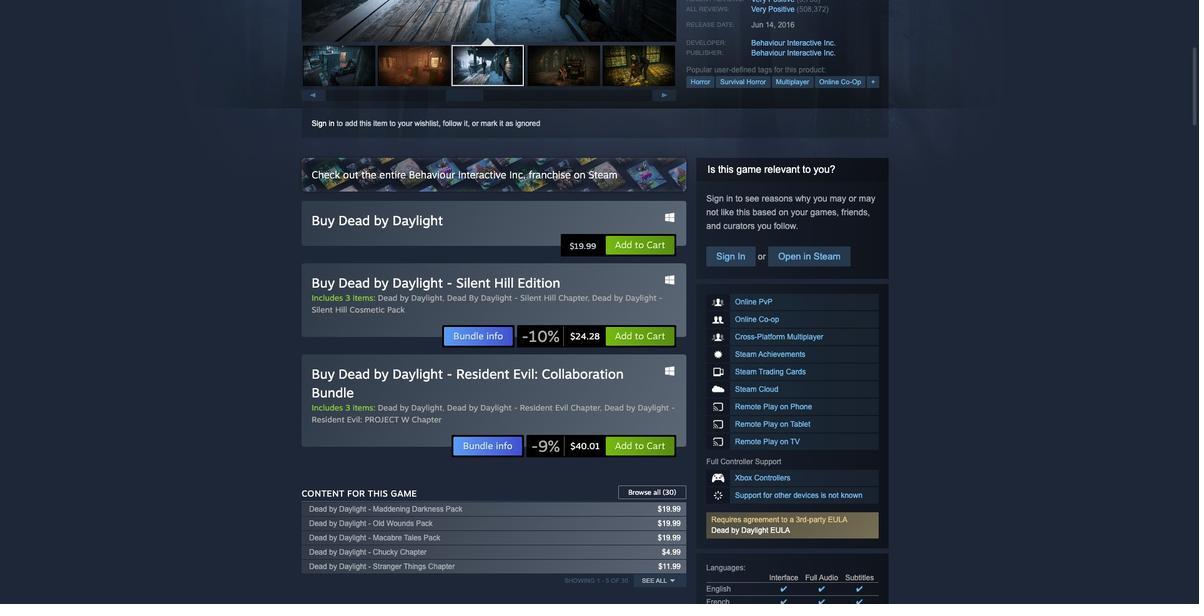 Task type: locate. For each thing, give the bounding box(es) containing it.
all right see
[[656, 578, 667, 585]]

online left "pvp"
[[735, 298, 757, 307]]

5
[[606, 578, 609, 585]]

steam inside open in steam link
[[814, 251, 841, 262]]

0 vertical spatial bundle
[[454, 331, 484, 342]]

, down buy dead by daylight - silent hill edition
[[443, 293, 445, 303]]

in right open
[[804, 251, 811, 262]]

bundle info link down 'dead by daylight - silent hill cosmetic pack'
[[444, 327, 514, 347]]

behaviour right entire
[[409, 169, 455, 181]]

steam achievements link
[[707, 347, 879, 363]]

of
[[611, 578, 620, 585]]

2 3 from the top
[[346, 403, 351, 413]]

2 vertical spatial cart
[[647, 441, 665, 452]]

online inside online pvp link
[[735, 298, 757, 307]]

on
[[574, 169, 586, 181], [779, 207, 789, 217], [780, 403, 789, 412], [780, 421, 789, 429], [780, 438, 789, 447]]

audio
[[819, 574, 839, 583]]

1 vertical spatial sign
[[707, 194, 724, 204]]

0 vertical spatial behaviour interactive inc. link
[[752, 39, 836, 47]]

pack right darkness
[[446, 505, 463, 514]]

1 behaviour interactive inc. from the top
[[752, 39, 836, 47]]

1 horizontal spatial ✔
[[819, 585, 825, 594]]

$19.99 for dead by daylight - macabre tales pack
[[658, 534, 681, 543]]

-10%
[[522, 327, 560, 346]]

info down dead by daylight - silent hill cosmetic pack link
[[487, 331, 504, 342]]

tablet
[[791, 421, 811, 429]]

horror down popular user-defined tags for this product:
[[747, 78, 766, 86]]

co- for op
[[841, 78, 852, 86]]

$19.99 for dead by daylight - old wounds pack
[[658, 520, 681, 529]]

co-
[[841, 78, 852, 86], [759, 316, 771, 324]]

sign for sign in to add this item to your wishlist, follow it, or mark it as ignored
[[312, 119, 327, 128]]

dead inside dead by daylight - resident evil: project w chapter
[[605, 403, 624, 413]]

1 horizontal spatial horror
[[747, 78, 766, 86]]

bundle info down 'dead by daylight - silent hill cosmetic pack'
[[454, 331, 504, 342]]

remote for remote play on tablet
[[735, 421, 762, 429]]

product:
[[799, 66, 826, 74]]

-
[[447, 275, 453, 291], [515, 293, 518, 303], [659, 293, 663, 303], [522, 327, 529, 346], [447, 366, 453, 382], [514, 403, 518, 413], [672, 403, 675, 413], [532, 437, 538, 456], [368, 505, 371, 514], [368, 520, 371, 529], [368, 534, 371, 543], [368, 549, 371, 557], [368, 563, 371, 572], [602, 578, 604, 585]]

1 vertical spatial info
[[496, 441, 513, 452]]

- inside 'dead by daylight - silent hill cosmetic pack'
[[659, 293, 663, 303]]

2 vertical spatial bundle
[[463, 441, 493, 452]]

1 vertical spatial items:
[[353, 403, 376, 413]]

1 dead by daylight link from the top
[[378, 293, 443, 303]]

2 horizontal spatial hill
[[544, 293, 556, 303]]

2 add from the top
[[615, 331, 633, 342]]

pack down darkness
[[416, 520, 433, 529]]

2 vertical spatial resident
[[312, 415, 345, 425]]

cards
[[786, 368, 806, 377]]

dead by daylight link for -9%
[[378, 403, 443, 413]]

steam inside steam cloud link
[[735, 386, 757, 394]]

0 vertical spatial behaviour
[[752, 39, 785, 47]]

co- for op
[[759, 316, 771, 324]]

9%
[[538, 437, 560, 456]]

you?
[[814, 164, 836, 175]]

2 horizontal spatial resident
[[520, 403, 553, 413]]

pack
[[387, 305, 405, 315], [446, 505, 463, 514], [416, 520, 433, 529], [424, 534, 440, 543]]

full left audio
[[806, 574, 818, 583]]

pack right tales
[[424, 534, 440, 543]]

online
[[820, 78, 839, 86], [735, 298, 757, 307], [735, 316, 757, 324]]

2 add to cart link from the top
[[605, 327, 675, 347]]

2 vertical spatial online
[[735, 316, 757, 324]]

like
[[721, 207, 734, 217]]

support up controllers
[[755, 458, 782, 467]]

0 vertical spatial play
[[764, 403, 778, 412]]

online up cross- in the bottom right of the page
[[735, 316, 757, 324]]

1 horizontal spatial or
[[756, 252, 769, 262]]

sign left in on the right top of page
[[717, 251, 735, 262]]

$19.99 for dead by daylight - maddening darkness pack
[[658, 505, 681, 514]]

1 vertical spatial buy
[[312, 275, 335, 291]]

0 horizontal spatial co-
[[759, 316, 771, 324]]

in for sign in to add this item to your wishlist, follow it, or mark it as ignored
[[329, 119, 335, 128]]

in up like
[[727, 194, 733, 204]]

behaviour interactive inc. for publisher:
[[752, 49, 836, 57]]

0 vertical spatial includes
[[312, 293, 343, 303]]

1 vertical spatial add to cart
[[615, 331, 665, 342]]

your left wishlist,
[[398, 119, 413, 128]]

bundle info link down dead by daylight - resident evil: project w chapter on the bottom
[[453, 437, 523, 457]]

multiplayer down online co-op link
[[788, 333, 824, 342]]

by inside 'dead by daylight - silent hill cosmetic pack'
[[614, 293, 623, 303]]

on left tv
[[780, 438, 789, 447]]

3 cart from the top
[[647, 441, 665, 452]]

2 cart from the top
[[647, 331, 665, 342]]

3 for -9%
[[346, 403, 351, 413]]

or right in on the right top of page
[[756, 252, 769, 262]]

edition
[[518, 275, 561, 291]]

behaviour interactive inc. down 2016
[[752, 39, 836, 47]]

2 behaviour interactive inc. link from the top
[[752, 49, 836, 57]]

resident up dead by daylight - resident evil: project w chapter on the bottom
[[456, 366, 510, 382]]

-9%
[[532, 437, 560, 456]]

1 items: from the top
[[353, 293, 376, 303]]

languages
[[707, 564, 744, 573]]

steam down cross- in the bottom right of the page
[[735, 351, 757, 359]]

inc.
[[824, 39, 836, 47], [824, 49, 836, 57], [510, 169, 526, 181]]

silent up by
[[456, 275, 491, 291]]

hill left cosmetic
[[335, 305, 347, 315]]

this right add
[[360, 119, 371, 128]]

2 buy from the top
[[312, 275, 335, 291]]

items: up cosmetic
[[353, 293, 376, 303]]

not up and
[[707, 207, 719, 217]]

friends,
[[842, 207, 871, 217]]

2 items: from the top
[[353, 403, 376, 413]]

steam for steam achievements
[[735, 351, 757, 359]]

this right is
[[718, 164, 734, 175]]

dead inside requires agreement to a 3rd-party eula dead by daylight eula
[[712, 527, 730, 535]]

steam inside steam achievements link
[[735, 351, 757, 359]]

0 horizontal spatial not
[[707, 207, 719, 217]]

1 vertical spatial not
[[829, 492, 839, 500]]

2 includes from the top
[[312, 403, 343, 413]]

remote down steam cloud
[[735, 403, 762, 412]]

interactive up product:
[[788, 49, 822, 57]]

1 vertical spatial hill
[[544, 293, 556, 303]]

1 vertical spatial evil:
[[347, 415, 362, 425]]

play for tv
[[764, 438, 778, 447]]

buy dead by daylight - silent hill edition
[[312, 275, 561, 291]]

pack for wounds
[[416, 520, 433, 529]]

remote up full controller support
[[735, 438, 762, 447]]

sign left add
[[312, 119, 327, 128]]

0 horizontal spatial silent
[[312, 305, 333, 315]]

1 vertical spatial your
[[791, 207, 808, 217]]

in left add
[[329, 119, 335, 128]]

2 vertical spatial hill
[[335, 305, 347, 315]]

1 horizontal spatial may
[[859, 194, 876, 204]]

2 vertical spatial silent
[[312, 305, 333, 315]]

daylight inside requires agreement to a 3rd-party eula dead by daylight eula
[[742, 527, 769, 535]]

for right tags on the top right of the page
[[775, 66, 783, 74]]

play up remote play on tablet
[[764, 403, 778, 412]]

tales
[[404, 534, 422, 543]]

dead by daylight - stranger things chapter
[[309, 563, 455, 572]]

eula right party
[[828, 516, 848, 525]]

may up friends,
[[859, 194, 876, 204]]

behaviour interactive inc. link down 2016
[[752, 39, 836, 47]]

0 vertical spatial not
[[707, 207, 719, 217]]

behaviour interactive inc. link for developer:
[[752, 39, 836, 47]]

info for -9%
[[496, 441, 513, 452]]

remote
[[735, 403, 762, 412], [735, 421, 762, 429], [735, 438, 762, 447]]

online down product:
[[820, 78, 839, 86]]

sign in to see reasons why you may or may not like this based on your games, friends, and curators you follow.
[[707, 194, 876, 231]]

0 horizontal spatial ✔
[[781, 585, 787, 594]]

or up friends,
[[849, 194, 857, 204]]

2 horizontal spatial or
[[849, 194, 857, 204]]

2 vertical spatial interactive
[[458, 169, 507, 181]]

behaviour interactive inc. link
[[752, 39, 836, 47], [752, 49, 836, 57]]

1 horizontal spatial hill
[[494, 275, 514, 291]]

in for sign in to see reasons why you may or may not like this based on your games, friends, and curators you follow.
[[727, 194, 733, 204]]

evil: inside dead by daylight - resident evil: project w chapter
[[347, 415, 362, 425]]

silent down edition
[[521, 293, 542, 303]]

$4.99
[[662, 549, 681, 557]]

0 vertical spatial items:
[[353, 293, 376, 303]]

very positive (508,372)
[[752, 5, 829, 14]]

0 vertical spatial add
[[615, 239, 633, 251]]

0 vertical spatial in
[[329, 119, 335, 128]]

1 vertical spatial behaviour interactive inc. link
[[752, 49, 836, 57]]

2 remote from the top
[[735, 421, 762, 429]]

by inside buy dead by daylight - resident evil: collaboration bundle
[[374, 366, 389, 382]]

behaviour interactive inc. link up product:
[[752, 49, 836, 57]]

this
[[785, 66, 797, 74], [360, 119, 371, 128], [718, 164, 734, 175], [737, 207, 750, 217]]

1 play from the top
[[764, 403, 778, 412]]

3 ✔ from the left
[[857, 585, 863, 594]]

based
[[753, 207, 777, 217]]

co- down "pvp"
[[759, 316, 771, 324]]

interactive down 2016
[[788, 39, 822, 47]]

steam trading cards
[[735, 368, 806, 377]]

1 vertical spatial includes
[[312, 403, 343, 413]]

daylight inside 'dead by daylight - silent hill cosmetic pack'
[[626, 293, 657, 303]]

remote play on tv link
[[707, 434, 879, 451]]

1 vertical spatial cart
[[647, 331, 665, 342]]

1 vertical spatial bundle info link
[[453, 437, 523, 457]]

info down dead by daylight - resident evil: project w chapter on the bottom
[[496, 441, 513, 452]]

cart
[[647, 239, 665, 251], [647, 331, 665, 342], [647, 441, 665, 452]]

on left phone
[[780, 403, 789, 412]]

0 vertical spatial for
[[775, 66, 783, 74]]

horror down popular
[[691, 78, 711, 86]]

1 may from the left
[[830, 194, 847, 204]]

dead inside buy dead by daylight - resident evil: collaboration bundle
[[339, 366, 370, 382]]

3 add from the top
[[615, 441, 633, 452]]

2 dead by daylight link from the top
[[378, 403, 443, 413]]

0 vertical spatial add to cart link
[[605, 236, 675, 256]]

1 horizontal spatial co-
[[841, 78, 852, 86]]

3 buy from the top
[[312, 366, 335, 382]]

steam right open
[[814, 251, 841, 262]]

behaviour interactive inc. up product:
[[752, 49, 836, 57]]

entire
[[380, 169, 406, 181]]

0 vertical spatial online
[[820, 78, 839, 86]]

steam inside steam trading cards link
[[735, 368, 757, 377]]

sign inside sign in to see reasons why you may or may not like this based on your games, friends, and curators you follow.
[[707, 194, 724, 204]]

or
[[472, 119, 479, 128], [849, 194, 857, 204], [756, 252, 769, 262]]

0 vertical spatial info
[[487, 331, 504, 342]]

1 vertical spatial interactive
[[788, 49, 822, 57]]

1 vertical spatial play
[[764, 421, 778, 429]]

is
[[821, 492, 827, 500]]

behaviour up tags on the top right of the page
[[752, 49, 785, 57]]

steam left 'cloud'
[[735, 386, 757, 394]]

3 remote from the top
[[735, 438, 762, 447]]

play down remote play on tablet
[[764, 438, 778, 447]]

pack right cosmetic
[[387, 305, 405, 315]]

in inside sign in to see reasons why you may or may not like this based on your games, friends, and curators you follow.
[[727, 194, 733, 204]]

interactive down mark
[[458, 169, 507, 181]]

online inside online co-op link
[[820, 78, 839, 86]]

chapter right w
[[412, 415, 442, 425]]

full left the controller
[[707, 458, 719, 467]]

cart for -9%
[[647, 441, 665, 452]]

0 horizontal spatial may
[[830, 194, 847, 204]]

all up release
[[687, 6, 698, 12]]

hill down edition
[[544, 293, 556, 303]]

add
[[615, 239, 633, 251], [615, 331, 633, 342], [615, 441, 633, 452]]

0 vertical spatial co-
[[841, 78, 852, 86]]

(508,372)
[[797, 5, 829, 14]]

on left tablet at the bottom right of page
[[780, 421, 789, 429]]

2 vertical spatial add to cart
[[615, 441, 665, 452]]

1 horizontal spatial resident
[[456, 366, 510, 382]]

why
[[796, 194, 811, 204]]

0 horizontal spatial hill
[[335, 305, 347, 315]]

online pvp
[[735, 298, 773, 307]]

remote inside remote play on phone link
[[735, 403, 762, 412]]

3 for -10%
[[346, 293, 351, 303]]

chapter right things
[[428, 563, 455, 572]]

a
[[790, 516, 794, 525]]

evil: up dead by daylight - resident evil chapter link
[[513, 366, 538, 382]]

relevant
[[765, 164, 800, 175]]

0 horizontal spatial evil:
[[347, 415, 362, 425]]

online pvp link
[[707, 294, 879, 311]]

steam up steam cloud
[[735, 368, 757, 377]]

inc. for publisher:
[[824, 49, 836, 57]]

1 vertical spatial support
[[735, 492, 762, 500]]

0 vertical spatial add to cart
[[615, 239, 665, 251]]

✔
[[781, 585, 787, 594], [819, 585, 825, 594], [857, 585, 863, 594]]

1 3 from the top
[[346, 293, 351, 303]]

0 vertical spatial all
[[687, 6, 698, 12]]

your down why
[[791, 207, 808, 217]]

0 vertical spatial resident
[[456, 366, 510, 382]]

support for other devices is not known
[[735, 492, 863, 500]]

resident left "evil" on the bottom
[[520, 403, 553, 413]]

1 vertical spatial or
[[849, 194, 857, 204]]

2 add to cart from the top
[[615, 331, 665, 342]]

silent left cosmetic
[[312, 305, 333, 315]]

2 horizontal spatial in
[[804, 251, 811, 262]]

2 vertical spatial inc.
[[510, 169, 526, 181]]

1 vertical spatial behaviour
[[752, 49, 785, 57]]

you down based
[[758, 221, 772, 231]]

2 play from the top
[[764, 421, 778, 429]]

1 vertical spatial add to cart link
[[605, 327, 675, 347]]

play
[[764, 403, 778, 412], [764, 421, 778, 429], [764, 438, 778, 447]]

1 vertical spatial inc.
[[824, 49, 836, 57]]

resident left project
[[312, 415, 345, 425]]

macabre
[[373, 534, 402, 543]]

may up games,
[[830, 194, 847, 204]]

online inside online co-op link
[[735, 316, 757, 324]]

0 vertical spatial remote
[[735, 403, 762, 412]]

1 vertical spatial behaviour interactive inc.
[[752, 49, 836, 57]]

1 vertical spatial silent
[[521, 293, 542, 303]]

behaviour for publisher:
[[752, 49, 785, 57]]

controller
[[721, 458, 753, 467]]

not right the is in the right bottom of the page
[[829, 492, 839, 500]]

bundle info for -10%
[[454, 331, 504, 342]]

you up games,
[[814, 194, 828, 204]]

2 vertical spatial in
[[804, 251, 811, 262]]

buy
[[312, 212, 335, 229], [312, 275, 335, 291], [312, 366, 335, 382]]

1 vertical spatial bundle
[[312, 385, 354, 401]]

0 horizontal spatial for
[[764, 492, 773, 500]]

0 vertical spatial buy
[[312, 212, 335, 229]]

games,
[[811, 207, 839, 217]]

steam right 'franchise'
[[589, 169, 618, 181]]

✔ down full audio
[[819, 585, 825, 594]]

survival horror
[[721, 78, 766, 86]]

all
[[654, 489, 661, 497]]

1 behaviour interactive inc. link from the top
[[752, 39, 836, 47]]

items: up project
[[353, 403, 376, 413]]

add to cart link for -9%
[[605, 437, 675, 457]]

$19.99
[[570, 241, 596, 251], [658, 505, 681, 514], [658, 520, 681, 529], [658, 534, 681, 543]]

1 includes from the top
[[312, 293, 343, 303]]

1 horizontal spatial your
[[791, 207, 808, 217]]

1 vertical spatial full
[[806, 574, 818, 583]]

0 vertical spatial evil:
[[513, 366, 538, 382]]

0 vertical spatial dead by daylight link
[[378, 293, 443, 303]]

includes
[[312, 293, 343, 303], [312, 403, 343, 413]]

2 vertical spatial remote
[[735, 438, 762, 447]]

full controller support
[[707, 458, 782, 467]]

by
[[374, 212, 389, 229], [374, 275, 389, 291], [400, 293, 409, 303], [614, 293, 623, 303], [374, 366, 389, 382], [400, 403, 409, 413], [469, 403, 478, 413], [627, 403, 636, 413], [329, 505, 337, 514], [329, 520, 337, 529], [732, 527, 740, 535], [329, 534, 337, 543], [329, 549, 337, 557], [329, 563, 337, 572]]

for left other
[[764, 492, 773, 500]]

reasons
[[762, 194, 793, 204]]

not inside sign in to see reasons why you may or may not like this based on your games, friends, and curators you follow.
[[707, 207, 719, 217]]

online co-op
[[735, 316, 780, 324]]

as
[[506, 119, 513, 128]]

0 horizontal spatial in
[[329, 119, 335, 128]]

may
[[830, 194, 847, 204], [859, 194, 876, 204]]

3 play from the top
[[764, 438, 778, 447]]

evil: left project
[[347, 415, 362, 425]]

on for remote play on phone
[[780, 403, 789, 412]]

0 vertical spatial you
[[814, 194, 828, 204]]

✔ down interface
[[781, 585, 787, 594]]

0 horizontal spatial resident
[[312, 415, 345, 425]]

behaviour down 14, at the top of the page
[[752, 39, 785, 47]]

includes 3 items: dead by daylight , dead by daylight - silent hill chapter ,
[[312, 293, 592, 303]]

multiplayer down product:
[[776, 78, 810, 86]]

on right 'franchise'
[[574, 169, 586, 181]]

1 vertical spatial you
[[758, 221, 772, 231]]

2 vertical spatial add
[[615, 441, 633, 452]]

hill up dead by daylight - silent hill chapter link
[[494, 275, 514, 291]]

support down the xbox
[[735, 492, 762, 500]]

2 horror from the left
[[747, 78, 766, 86]]

behaviour interactive inc. link for publisher:
[[752, 49, 836, 57]]

co- left +
[[841, 78, 852, 86]]

chapter inside dead by daylight - resident evil: project w chapter
[[412, 415, 442, 425]]

in for open in steam
[[804, 251, 811, 262]]

bundle inside buy dead by daylight - resident evil: collaboration bundle
[[312, 385, 354, 401]]

1 horizontal spatial for
[[775, 66, 783, 74]]

remote inside remote play on tablet link
[[735, 421, 762, 429]]

✔ down subtitles
[[857, 585, 863, 594]]

silent
[[456, 275, 491, 291], [521, 293, 542, 303], [312, 305, 333, 315]]

1 vertical spatial dead by daylight link
[[378, 403, 443, 413]]

reviews:
[[699, 6, 730, 12]]

sign up like
[[707, 194, 724, 204]]

sign for sign in to see reasons why you may or may not like this based on your games, friends, and curators you follow.
[[707, 194, 724, 204]]

eula down a
[[771, 527, 790, 535]]

bundle info
[[454, 331, 504, 342], [463, 441, 513, 452]]

3 add to cart from the top
[[615, 441, 665, 452]]

horror
[[691, 78, 711, 86], [747, 78, 766, 86]]

on inside sign in to see reasons why you may or may not like this based on your games, friends, and curators you follow.
[[779, 207, 789, 217]]

known
[[841, 492, 863, 500]]

online for online co-op
[[735, 316, 757, 324]]

remote inside "remote play on tv" link
[[735, 438, 762, 447]]

horror link
[[687, 76, 715, 88]]

2 horizontal spatial silent
[[521, 293, 542, 303]]

2 behaviour interactive inc. from the top
[[752, 49, 836, 57]]

dead by daylight link down buy dead by daylight - silent hill edition
[[378, 293, 443, 303]]

or right it,
[[472, 119, 479, 128]]

2 vertical spatial add to cart link
[[605, 437, 675, 457]]

follow
[[443, 119, 462, 128]]

2 vertical spatial buy
[[312, 366, 335, 382]]

1 vertical spatial co-
[[759, 316, 771, 324]]

play for tablet
[[764, 421, 778, 429]]

info
[[487, 331, 504, 342], [496, 441, 513, 452]]

1 remote from the top
[[735, 403, 762, 412]]

online for online co-op
[[820, 78, 839, 86]]

3 add to cart link from the top
[[605, 437, 675, 457]]

buy inside buy dead by daylight - resident evil: collaboration bundle
[[312, 366, 335, 382]]

wounds
[[387, 520, 414, 529]]

remote up remote play on tv at the right of page
[[735, 421, 762, 429]]

add to cart link for -10%
[[605, 327, 675, 347]]

0 vertical spatial inc.
[[824, 39, 836, 47]]

this up curators
[[737, 207, 750, 217]]

dead by daylight - resident evil: project w chapter
[[312, 403, 675, 425]]

dead
[[339, 212, 370, 229], [339, 275, 370, 291], [378, 293, 398, 303], [447, 293, 467, 303], [592, 293, 612, 303], [339, 366, 370, 382], [378, 403, 398, 413], [447, 403, 467, 413], [605, 403, 624, 413], [309, 505, 327, 514], [309, 520, 327, 529], [712, 527, 730, 535], [309, 534, 327, 543], [309, 549, 327, 557], [309, 563, 327, 572]]

chapter down tales
[[400, 549, 427, 557]]

bundle info down dead by daylight - resident evil: project w chapter on the bottom
[[463, 441, 513, 452]]

0 horizontal spatial horror
[[691, 78, 711, 86]]



Task type: describe. For each thing, give the bounding box(es) containing it.
add
[[345, 119, 358, 128]]

for
[[347, 489, 365, 499]]

check out the entire behaviour interactive inc. franchise on steam
[[312, 169, 618, 181]]

buy for -10%
[[312, 275, 335, 291]]

dead by daylight - resident evil: project w chapter link
[[312, 403, 675, 425]]

info for -10%
[[487, 331, 504, 342]]

remote for remote play on tv
[[735, 438, 762, 447]]

0 vertical spatial support
[[755, 458, 782, 467]]

bundle for -10%
[[454, 331, 484, 342]]

project
[[365, 415, 399, 425]]

remote play on phone
[[735, 403, 813, 412]]

developer:
[[687, 39, 727, 46]]

steam cloud
[[735, 386, 779, 394]]

chapter right "evil" on the bottom
[[571, 403, 600, 413]]

inc. for developer:
[[824, 39, 836, 47]]

w
[[402, 415, 410, 425]]

+
[[872, 78, 876, 86]]

by
[[469, 293, 479, 303]]

1 cart from the top
[[647, 239, 665, 251]]

to inside requires agreement to a 3rd-party eula dead by daylight eula
[[782, 516, 788, 525]]

1 vertical spatial multiplayer
[[788, 333, 824, 342]]

horror inside "link"
[[747, 78, 766, 86]]

popular user-defined tags for this product:
[[687, 66, 826, 74]]

1 add to cart from the top
[[615, 239, 665, 251]]

multiplayer link
[[772, 76, 814, 88]]

steam for steam trading cards
[[735, 368, 757, 377]]

hill inside 'dead by daylight - silent hill cosmetic pack'
[[335, 305, 347, 315]]

steam inside check out the entire behaviour interactive inc. franchise on steam link
[[589, 169, 618, 181]]

is
[[708, 164, 716, 175]]

0 vertical spatial your
[[398, 119, 413, 128]]

it
[[500, 119, 503, 128]]

items: for -9%
[[353, 403, 376, 413]]

2 vertical spatial behaviour
[[409, 169, 455, 181]]

1 buy from the top
[[312, 212, 335, 229]]

item
[[373, 119, 388, 128]]

other
[[775, 492, 792, 500]]

dead by daylight - chucky chapter
[[309, 549, 427, 557]]

cross-platform multiplayer
[[735, 333, 824, 342]]

sign in to add this item to your wishlist, follow it, or mark it as ignored
[[312, 119, 541, 128]]

old
[[373, 520, 385, 529]]

2 ✔ from the left
[[819, 585, 825, 594]]

1 horizontal spatial eula
[[828, 516, 848, 525]]

items: for -10%
[[353, 293, 376, 303]]

1 horizontal spatial all
[[687, 6, 698, 12]]

0 vertical spatial multiplayer
[[776, 78, 810, 86]]

dead by daylight - maddening darkness pack
[[309, 505, 463, 514]]

things
[[404, 563, 426, 572]]

pack for darkness
[[446, 505, 463, 514]]

xbox controllers link
[[707, 470, 879, 487]]

pack for tales
[[424, 534, 440, 543]]

content for this game
[[302, 489, 417, 499]]

remote for remote play on phone
[[735, 403, 762, 412]]

your inside sign in to see reasons why you may or may not like this based on your games, friends, and curators you follow.
[[791, 207, 808, 217]]

chapter down edition
[[559, 293, 588, 303]]

, down buy dead by daylight - resident evil: collaboration bundle
[[443, 403, 445, 413]]

this
[[368, 489, 388, 499]]

1 add from the top
[[615, 239, 633, 251]]

1 vertical spatial eula
[[771, 527, 790, 535]]

party
[[810, 516, 826, 525]]

in
[[738, 251, 746, 262]]

silent inside 'dead by daylight - silent hill cosmetic pack'
[[312, 305, 333, 315]]

defined
[[732, 66, 756, 74]]

see
[[746, 194, 760, 204]]

cloud
[[759, 386, 779, 394]]

$11.99
[[659, 563, 681, 572]]

:
[[744, 564, 746, 573]]

2 may from the left
[[859, 194, 876, 204]]

platform
[[757, 333, 785, 342]]

requires agreement to a 3rd-party eula dead by daylight eula
[[712, 516, 848, 535]]

behaviour for developer:
[[752, 39, 785, 47]]

on for remote play on tv
[[780, 438, 789, 447]]

by inside dead by daylight - resident evil: project w chapter
[[627, 403, 636, 413]]

add for -9%
[[615, 441, 633, 452]]

bundle info for -9%
[[463, 441, 513, 452]]

1 horror from the left
[[691, 78, 711, 86]]

devices
[[794, 492, 819, 500]]

full for full audio
[[806, 574, 818, 583]]

$40.01
[[571, 441, 600, 452]]

cart for -10%
[[647, 331, 665, 342]]

online for online pvp
[[735, 298, 757, 307]]

steam for steam cloud
[[735, 386, 757, 394]]

2 vertical spatial or
[[756, 252, 769, 262]]

franchise
[[529, 169, 571, 181]]

this inside sign in to see reasons why you may or may not like this based on your games, friends, and curators you follow.
[[737, 207, 750, 217]]

1 ✔ from the left
[[781, 585, 787, 594]]

pvp
[[759, 298, 773, 307]]

bundle info link for -9%
[[453, 437, 523, 457]]

phone
[[791, 403, 813, 412]]

buy dead by daylight - resident evil: collaboration bundle
[[312, 366, 624, 401]]

game
[[737, 164, 762, 175]]

dead by daylight - silent hill chapter link
[[447, 293, 588, 303]]

by inside requires agreement to a 3rd-party eula dead by daylight eula
[[732, 527, 740, 535]]

sign for sign in
[[717, 251, 735, 262]]

bundle for -9%
[[463, 441, 493, 452]]

remote play on tv
[[735, 438, 800, 447]]

to inside sign in to see reasons why you may or may not like this based on your games, friends, and curators you follow.
[[736, 194, 743, 204]]

add to cart for -10%
[[615, 331, 665, 342]]

1 add to cart link from the top
[[605, 236, 675, 256]]

dead by daylight - resident evil chapter link
[[447, 403, 600, 413]]

sign in link
[[312, 119, 335, 128]]

steam cloud link
[[707, 382, 879, 398]]

survival horror link
[[716, 76, 771, 88]]

cross-platform multiplayer link
[[707, 329, 879, 346]]

1 horizontal spatial you
[[814, 194, 828, 204]]

xbox
[[735, 474, 753, 483]]

see
[[642, 578, 655, 585]]

0 horizontal spatial all
[[656, 578, 667, 585]]

1 vertical spatial for
[[764, 492, 773, 500]]

agreement
[[744, 516, 780, 525]]

on for remote play on tablet
[[780, 421, 789, 429]]

requires
[[712, 516, 742, 525]]

0 vertical spatial hill
[[494, 275, 514, 291]]

dead by daylight - old wounds pack
[[309, 520, 433, 529]]

online co-op link
[[815, 76, 866, 88]]

interactive for publisher:
[[788, 49, 822, 57]]

evil: inside buy dead by daylight - resident evil: collaboration bundle
[[513, 366, 538, 382]]

maddening
[[373, 505, 410, 514]]

very
[[752, 5, 767, 14]]

positive
[[769, 5, 795, 14]]

1 horizontal spatial silent
[[456, 275, 491, 291]]

collaboration
[[542, 366, 624, 382]]

curators
[[724, 221, 755, 231]]

out
[[343, 169, 359, 181]]

dead inside 'dead by daylight - silent hill cosmetic pack'
[[592, 293, 612, 303]]

behaviour interactive inc. for developer:
[[752, 39, 836, 47]]

achievements
[[759, 351, 806, 359]]

, up $24.28 at bottom
[[588, 293, 590, 303]]

, down collaboration
[[600, 403, 602, 413]]

1 horizontal spatial not
[[829, 492, 839, 500]]

trading
[[759, 368, 784, 377]]

- inside buy dead by daylight - resident evil: collaboration bundle
[[447, 366, 453, 382]]

check out the entire behaviour interactive inc. franchise on steam link
[[302, 158, 687, 192]]

and
[[707, 221, 721, 231]]

content
[[302, 489, 345, 499]]

full audio
[[806, 574, 839, 583]]

tags
[[758, 66, 773, 74]]

0 horizontal spatial or
[[472, 119, 479, 128]]

is this game relevant to you?
[[708, 164, 836, 175]]

- inside dead by daylight - resident evil: project w chapter
[[672, 403, 675, 413]]

remote play on tablet
[[735, 421, 811, 429]]

$24.28
[[571, 331, 600, 342]]

full for full controller support
[[707, 458, 719, 467]]

bundle info link for -10%
[[444, 327, 514, 347]]

the
[[362, 169, 377, 181]]

showing
[[565, 578, 595, 585]]

daylight inside buy dead by daylight - resident evil: collaboration bundle
[[393, 366, 443, 382]]

darkness
[[412, 505, 444, 514]]

popular
[[687, 66, 713, 74]]

remote play on tablet link
[[707, 417, 879, 433]]

wishlist,
[[415, 119, 441, 128]]

resident inside dead by daylight - resident evil: project w chapter
[[312, 415, 345, 425]]

dead by daylight link for -10%
[[378, 293, 443, 303]]

0 horizontal spatial you
[[758, 221, 772, 231]]

resident inside buy dead by daylight - resident evil: collaboration bundle
[[456, 366, 510, 382]]

play for phone
[[764, 403, 778, 412]]

includes for -10%
[[312, 293, 343, 303]]

or inside sign in to see reasons why you may or may not like this based on your games, friends, and curators you follow.
[[849, 194, 857, 204]]

add for -10%
[[615, 331, 633, 342]]

pack inside 'dead by daylight - silent hill cosmetic pack'
[[387, 305, 405, 315]]

daylight inside dead by daylight - resident evil: project w chapter
[[638, 403, 669, 413]]

this up multiplayer link
[[785, 66, 797, 74]]

buy for -9%
[[312, 366, 335, 382]]

cosmetic
[[350, 305, 385, 315]]

interactive for developer:
[[788, 39, 822, 47]]

interface
[[770, 574, 799, 583]]

add to cart for -9%
[[615, 441, 665, 452]]

jun
[[752, 21, 764, 29]]

support for other devices is not known link
[[707, 488, 879, 504]]

includes for -9%
[[312, 403, 343, 413]]



Task type: vqa. For each thing, say whether or not it's contained in the screenshot.
"Man Dance"
no



